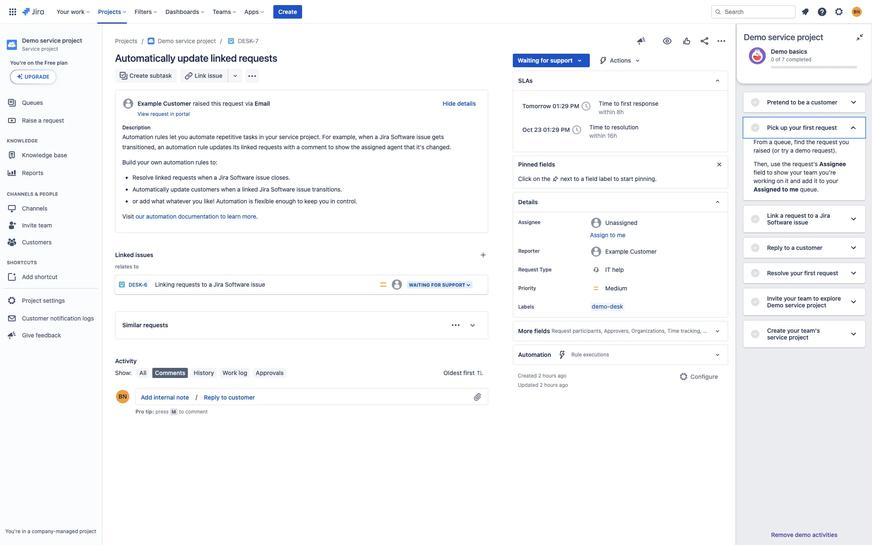 Task type: vqa. For each thing, say whether or not it's contained in the screenshot.
estimate
yes



Task type: locate. For each thing, give the bounding box(es) containing it.
7 inside demo basics 0 of 7 completed
[[782, 56, 785, 63]]

0 horizontal spatial on
[[27, 60, 34, 66]]

add
[[22, 273, 33, 281], [141, 394, 152, 401]]

1 vertical spatial customer
[[797, 244, 823, 251]]

checked image up from
[[751, 123, 761, 133]]

on for you're
[[27, 60, 34, 66]]

desk- right issue type: it help image
[[129, 282, 144, 288]]

linking requests to a jira software issue link
[[152, 276, 376, 293]]

2 right updated
[[540, 382, 543, 389]]

1 vertical spatial you're
[[5, 529, 20, 535]]

customer right be
[[812, 99, 838, 106]]

first inside oldest first button
[[464, 370, 475, 377]]

to left learn
[[220, 213, 226, 220]]

field down then,
[[754, 169, 766, 176]]

when inside the automation rules let you automate repetitive tasks in your service project. for example, when a jira software issue gets transitioned, an automation rule updates its linked requests with a comment to show the assigned agent that it's changed.
[[359, 133, 373, 141]]

4 chevron image from the top
[[849, 329, 859, 340]]

0 horizontal spatial show
[[336, 144, 350, 151]]

link down assigned
[[768, 212, 779, 219]]

invite your team to explore demo service project button
[[744, 289, 866, 316]]

to down you're
[[820, 177, 825, 185]]

1 vertical spatial link
[[768, 212, 779, 219]]

chevron image inside pretend to be a customer dropdown button
[[849, 97, 859, 108]]

1 vertical spatial clockicon image
[[570, 123, 584, 137]]

service inside the automation rules let you automate repetitive tasks in your service project. for example, when a jira software issue gets transitioned, an automation rule updates its linked requests with a comment to show the assigned agent that it's changed.
[[279, 133, 299, 141]]

0 horizontal spatial create
[[130, 72, 148, 79]]

request inside from a queue, find the request you raised (or try a demo request).
[[817, 138, 838, 146]]

7 inside desk-7 link
[[255, 37, 259, 44]]

me down and at the top right of page
[[790, 186, 799, 193]]

pm left within 8h button
[[571, 102, 580, 110]]

settings
[[43, 297, 65, 304]]

raise
[[22, 117, 37, 124]]

on left and at the top right of page
[[777, 177, 784, 185]]

0 horizontal spatial waiting for support
[[409, 282, 466, 288]]

automation inside automation element
[[519, 351, 551, 359]]

banner
[[0, 0, 873, 24]]

0 vertical spatial waiting for support
[[518, 57, 573, 64]]

transitioned,
[[122, 144, 156, 151]]

0 horizontal spatial resolve
[[133, 174, 154, 181]]

assignee left assignee pin to top. only you can see pinned fields. icon
[[519, 219, 541, 226]]

when down resolve linked requests when a jira software issue closes.
[[221, 186, 236, 193]]

0 vertical spatial team
[[804, 169, 818, 176]]

remove
[[772, 532, 794, 539]]

add app image
[[247, 71, 257, 81]]

first left newest first icon
[[464, 370, 475, 377]]

0 vertical spatial when
[[359, 133, 373, 141]]

1 horizontal spatial reply
[[768, 244, 783, 251]]

channels down & in the left top of the page
[[22, 205, 47, 212]]

team down request's
[[804, 169, 818, 176]]

checked image
[[751, 123, 761, 133], [751, 243, 761, 253], [751, 297, 761, 307], [751, 329, 761, 340]]

queue,
[[774, 138, 793, 146]]

project inside create your team's service project
[[789, 334, 809, 341]]

team inside invite your team to explore demo service project
[[798, 295, 812, 302]]

automatically for automatically update linked requests
[[115, 52, 175, 64]]

work
[[71, 8, 85, 15]]

copy link to issue image
[[257, 37, 264, 44]]

1 horizontal spatial waiting for support button
[[513, 54, 590, 67]]

plan
[[57, 60, 68, 66]]

1 vertical spatial show
[[775, 169, 789, 176]]

issue inside the automation rules let you automate repetitive tasks in your service project. for example, when a jira software issue gets transitioned, an automation rule updates its linked requests with a comment to show the assigned agent that it's changed.
[[417, 133, 431, 141]]

3 checked image from the top
[[751, 268, 761, 279]]

1 vertical spatial automation
[[216, 198, 247, 205]]

first down reply to a customer dropdown button
[[805, 270, 816, 277]]

appswitcher icon image
[[8, 7, 18, 17]]

1 vertical spatial checked image
[[751, 214, 761, 224]]

0 vertical spatial reply
[[768, 244, 783, 251]]

team down the resolve your first request "dropdown button"
[[798, 295, 812, 302]]

within inside time to first response within 8h
[[599, 108, 615, 116]]

0 horizontal spatial field
[[586, 175, 598, 183]]

add internal note button
[[136, 391, 194, 405]]

field
[[754, 169, 766, 176], [586, 175, 598, 183]]

raised inside from a queue, find the request you raised (or try a demo request).
[[754, 147, 771, 154]]

checked image inside create your team's service project "dropdown button"
[[751, 329, 761, 340]]

create for create your team's service project
[[768, 327, 786, 334]]

0 horizontal spatial add
[[22, 273, 33, 281]]

you're
[[10, 60, 26, 66], [5, 529, 20, 535]]

chevron image
[[849, 97, 859, 108], [849, 214, 859, 224], [849, 243, 859, 253]]

similar requests
[[122, 322, 168, 329]]

issue type: it help image
[[119, 282, 125, 288]]

the down pinned fields
[[542, 175, 551, 183]]

2 checked image from the top
[[751, 243, 761, 253]]

flexible
[[255, 198, 274, 205]]

2 horizontal spatial automation
[[519, 351, 551, 359]]

1 horizontal spatial create
[[279, 8, 297, 15]]

0 horizontal spatial desk-
[[129, 282, 144, 288]]

demo up service
[[22, 37, 39, 44]]

2 vertical spatial create
[[768, 327, 786, 334]]

work
[[223, 370, 237, 377]]

the for click
[[542, 175, 551, 183]]

request left type
[[519, 267, 539, 273]]

notifications image
[[801, 7, 811, 17]]

the right use
[[783, 160, 791, 168]]

whatever
[[166, 198, 191, 205]]

when
[[359, 133, 373, 141], [198, 174, 212, 181], [221, 186, 236, 193]]

0 vertical spatial for
[[541, 57, 549, 64]]

to left explore
[[814, 295, 819, 302]]

2 vertical spatial automation
[[519, 351, 551, 359]]

create right apps dropdown button
[[279, 8, 297, 15]]

chevron image inside 'link a request to a jira software issue' dropdown button
[[849, 214, 859, 224]]

slas
[[519, 77, 533, 84]]

the left free at left
[[35, 60, 43, 66]]

jira image
[[22, 7, 44, 17], [22, 7, 44, 17]]

customer notification logs
[[22, 315, 94, 322]]

components,
[[746, 328, 778, 335]]

&
[[35, 191, 38, 197]]

update up 'whatever'
[[171, 186, 190, 193]]

hours right created
[[543, 373, 557, 379]]

projects for projects link at the left of page
[[115, 37, 138, 44]]

1 vertical spatial 7
[[782, 56, 785, 63]]

example customer
[[606, 248, 657, 255]]

0 vertical spatial assignee
[[820, 160, 847, 168]]

the
[[35, 60, 43, 66], [807, 138, 816, 146], [351, 144, 360, 151], [783, 160, 791, 168], [542, 175, 551, 183]]

0 vertical spatial example
[[138, 100, 162, 107]]

clockicon image
[[580, 99, 593, 113], [570, 123, 584, 137]]

response
[[634, 100, 659, 107]]

0 horizontal spatial waiting
[[409, 282, 430, 288]]

Search field
[[712, 5, 796, 18]]

create inside button
[[130, 72, 148, 79]]

0 vertical spatial fields
[[540, 161, 555, 168]]

0 horizontal spatial invite
[[22, 222, 37, 229]]

demo-desk link
[[590, 303, 625, 312]]

create left date,
[[768, 327, 786, 334]]

1 vertical spatial resolve
[[768, 270, 789, 277]]

create for create
[[279, 8, 297, 15]]

primary element
[[5, 0, 712, 23]]

invite for invite your team to explore demo service project
[[768, 295, 783, 302]]

1 horizontal spatial resolve
[[768, 270, 789, 277]]

service
[[769, 32, 796, 42], [40, 37, 61, 44], [176, 37, 195, 44], [279, 133, 299, 141], [785, 302, 806, 309], [768, 334, 788, 341]]

channels inside dropdown button
[[22, 205, 47, 212]]

0 horizontal spatial comment
[[185, 409, 208, 415]]

is
[[249, 198, 253, 205]]

demo inside button
[[796, 532, 811, 539]]

checked image inside the resolve your first request "dropdown button"
[[751, 268, 761, 279]]

1 vertical spatial customer
[[630, 248, 657, 255]]

to left keep
[[298, 198, 303, 205]]

software inside linking requests to a jira software issue link
[[225, 281, 250, 288]]

portal
[[176, 111, 190, 117]]

raised down from
[[754, 147, 771, 154]]

team down channels dropdown button
[[38, 222, 52, 229]]

then,
[[754, 160, 770, 168]]

clockicon image left within 8h button
[[580, 99, 593, 113]]

give feedback
[[22, 332, 61, 339]]

free
[[45, 60, 56, 66]]

1 vertical spatial demo
[[796, 532, 811, 539]]

project
[[798, 32, 824, 42], [62, 37, 82, 44], [197, 37, 216, 44], [41, 46, 58, 52], [807, 302, 827, 309], [789, 334, 809, 341], [79, 529, 96, 535]]

2 chevron image from the top
[[849, 268, 859, 279]]

chevron image for resolve your first request
[[849, 268, 859, 279]]

actions image
[[717, 36, 727, 46]]

0 vertical spatial 7
[[255, 37, 259, 44]]

link inside the link a request to a jira software issue
[[768, 212, 779, 219]]

your down you're
[[827, 177, 839, 185]]

service up free at left
[[40, 37, 61, 44]]

7 right it help icon
[[255, 37, 259, 44]]

to up working
[[767, 169, 773, 176]]

1 horizontal spatial link
[[768, 212, 779, 219]]

similar
[[122, 322, 142, 329]]

reply inside dropdown button
[[768, 244, 783, 251]]

checked image left "reply to a customer"
[[751, 243, 761, 253]]

1 horizontal spatial for
[[541, 57, 549, 64]]

you down transitions.
[[319, 198, 329, 205]]

1 horizontal spatial pm
[[571, 102, 580, 110]]

0 vertical spatial link
[[195, 72, 206, 79]]

menu bar containing all
[[135, 368, 288, 379]]

2 vertical spatial time
[[668, 328, 680, 335]]

menu bar
[[135, 368, 288, 379]]

projects button
[[96, 5, 130, 18]]

your inside invite your team to explore demo service project
[[784, 295, 797, 302]]

linked inside the automation rules let you automate repetitive tasks in your service project. for example, when a jira software issue gets transitioned, an automation rule updates its linked requests with a comment to show the assigned agent that it's changed.
[[241, 144, 257, 151]]

channels for channels
[[22, 205, 47, 212]]

23
[[534, 126, 542, 133]]

channels left & in the left top of the page
[[7, 191, 33, 197]]

0 horizontal spatial me
[[617, 232, 626, 239]]

0 vertical spatial me
[[790, 186, 799, 193]]

0 vertical spatial customer
[[163, 100, 191, 107]]

desk-6 link
[[129, 282, 148, 288]]

1 vertical spatial knowledge
[[22, 151, 52, 159]]

queue.
[[801, 186, 819, 193]]

automation down let
[[166, 144, 196, 151]]

0 vertical spatial show
[[336, 144, 350, 151]]

add inside shortcuts group
[[22, 273, 33, 281]]

project.
[[300, 133, 321, 141]]

demo service project up demo basics 0 of 7 completed
[[744, 32, 824, 42]]

hide message image
[[715, 160, 725, 170]]

1 checked image from the top
[[751, 123, 761, 133]]

email
[[255, 100, 270, 107]]

checked image for pretend
[[751, 97, 761, 108]]

automatically for automatically update customers when a linked jira software issue transitions.
[[133, 186, 169, 193]]

you're left 'company-'
[[5, 529, 20, 535]]

view request in portal link
[[138, 111, 190, 118]]

projects inside projects dropdown button
[[98, 8, 121, 15]]

1 horizontal spatial rules
[[196, 159, 209, 166]]

automatically up 'create subtask' button
[[115, 52, 175, 64]]

to inside time to resolution within 16h
[[605, 124, 610, 131]]

me
[[790, 186, 799, 193], [617, 232, 626, 239]]

it left and at the top right of page
[[786, 177, 789, 185]]

0 vertical spatial automation
[[122, 133, 153, 141]]

clockicon image for oct 23 01:29 pm
[[570, 123, 584, 137]]

customer down assign to me button
[[630, 248, 657, 255]]

2 group from the top
[[3, 288, 98, 347]]

unassigned
[[606, 219, 638, 226]]

configure
[[691, 373, 719, 381]]

your profile and settings image
[[852, 7, 862, 17]]

the inside the automation rules let you automate repetitive tasks in your service project. for example, when a jira software issue gets transitioned, an automation rule updates its linked requests with a comment to show the assigned agent that it's changed.
[[351, 144, 360, 151]]

1 horizontal spatial 7
[[782, 56, 785, 63]]

2 horizontal spatial on
[[777, 177, 784, 185]]

build your own automation rules to:
[[122, 159, 218, 166]]

resolve down own
[[133, 174, 154, 181]]

when for automatically update customers when a linked jira software issue transitions.
[[221, 186, 236, 193]]

in right 'tasks'
[[259, 133, 264, 141]]

resolve for resolve your first request
[[768, 270, 789, 277]]

comment inside the automation rules let you automate repetitive tasks in your service project. for example, when a jira software issue gets transitioned, an automation rule updates its linked requests with a comment to show the assigned agent that it's changed.
[[301, 144, 327, 151]]

1 vertical spatial 01:29
[[543, 126, 560, 133]]

checked image
[[751, 97, 761, 108], [751, 214, 761, 224], [751, 268, 761, 279]]

demo
[[796, 147, 811, 154], [796, 532, 811, 539]]

your up and at the top right of page
[[790, 169, 803, 176]]

resolve down "reply to a customer"
[[768, 270, 789, 277]]

automation inside the automation rules let you automate repetitive tasks in your service project. for example, when a jira software issue gets transitioned, an automation rule updates its linked requests with a comment to show the assigned agent that it's changed.
[[122, 133, 153, 141]]

0 horizontal spatial reply
[[204, 394, 220, 401]]

0 horizontal spatial waiting for support button
[[407, 281, 474, 290]]

type
[[540, 267, 552, 273]]

1 horizontal spatial it
[[814, 177, 818, 185]]

ago
[[558, 373, 567, 379], [560, 382, 568, 389]]

add for add internal note
[[141, 394, 152, 401]]

assignee up you're
[[820, 160, 847, 168]]

vote options: no one has voted for this issue yet. image
[[682, 36, 692, 46]]

history button
[[191, 368, 217, 379]]

time left tracking,
[[668, 328, 680, 335]]

01:29
[[553, 102, 569, 110], [543, 126, 560, 133]]

2 chevron image from the top
[[849, 214, 859, 224]]

1 group from the top
[[3, 91, 98, 349]]

customer up give feedback at bottom
[[22, 315, 49, 322]]

newest first image
[[477, 370, 483, 377]]

the inside then, use the request's assignee field to show your team you're working on it and add it to your assigned to me queue.
[[783, 160, 791, 168]]

working
[[754, 177, 776, 185]]

4 checked image from the top
[[751, 329, 761, 340]]

it's
[[417, 144, 425, 151]]

demo down search field
[[744, 32, 767, 42]]

let
[[170, 133, 177, 141]]

example for example customer raised this request via email
[[138, 100, 162, 107]]

chevron image inside the resolve your first request "dropdown button"
[[849, 268, 859, 279]]

time inside time to first response within 8h
[[599, 100, 613, 107]]

01:29 right tomorrow
[[553, 102, 569, 110]]

like!
[[204, 198, 215, 205]]

clockicon image left within 16h button
[[570, 123, 584, 137]]

to right the linking
[[202, 281, 207, 288]]

1 chevron image from the top
[[849, 123, 859, 133]]

in left 'company-'
[[22, 529, 26, 535]]

me inside assign to me button
[[617, 232, 626, 239]]

request inside more fields request participants, approvers, organizations, time tracking, approver groups, components, due date, original estimate
[[552, 328, 572, 335]]

0 vertical spatial invite
[[22, 222, 37, 229]]

within
[[599, 108, 615, 116], [590, 132, 606, 139]]

time to first response within 8h
[[599, 100, 659, 116]]

0 horizontal spatial example
[[138, 100, 162, 107]]

tracking,
[[681, 328, 702, 335]]

create inside create your team's service project
[[768, 327, 786, 334]]

1 vertical spatial waiting for support
[[409, 282, 466, 288]]

link inside button
[[195, 72, 206, 79]]

click on the
[[519, 175, 552, 183]]

time for time to first response within 8h
[[599, 100, 613, 107]]

1 vertical spatial add
[[140, 198, 150, 205]]

1 vertical spatial automatically
[[133, 186, 169, 193]]

and
[[791, 177, 801, 185]]

example up view
[[138, 100, 162, 107]]

progress bar
[[771, 66, 858, 69]]

automation element
[[513, 345, 729, 365]]

demo inside invite your team to explore demo service project
[[768, 302, 784, 309]]

channels & people group
[[3, 183, 98, 254]]

relates
[[115, 264, 132, 270]]

add up queue.
[[803, 177, 813, 185]]

first up 8h
[[621, 100, 632, 107]]

0 vertical spatial add
[[803, 177, 813, 185]]

your inside dropdown button
[[790, 124, 802, 131]]

fields for pinned
[[540, 161, 555, 168]]

you right let
[[178, 133, 188, 141]]

create button
[[273, 5, 302, 18]]

rules left to:
[[196, 159, 209, 166]]

requests left with
[[259, 144, 282, 151]]

add up tip:
[[141, 394, 152, 401]]

2 it from the left
[[814, 177, 818, 185]]

comment down project.
[[301, 144, 327, 151]]

create for create subtask
[[130, 72, 148, 79]]

time inside more fields request participants, approvers, organizations, time tracking, approver groups, components, due date, original estimate
[[668, 328, 680, 335]]

approver
[[704, 328, 725, 335]]

in inside the automation rules let you automate repetitive tasks in your service project. for example, when a jira software issue gets transitioned, an automation rule updates its linked requests with a comment to show the assigned agent that it's changed.
[[259, 133, 264, 141]]

0 vertical spatial you're
[[10, 60, 26, 66]]

1 vertical spatial waiting
[[409, 282, 430, 288]]

watch options: you are not watching this issue, 0 people watching image
[[663, 36, 673, 46]]

7 right of at the top right
[[782, 56, 785, 63]]

chevron image for customer
[[849, 97, 859, 108]]

knowledge for knowledge base
[[22, 151, 52, 159]]

gets
[[432, 133, 444, 141]]

demo service project up "automatically update linked requests"
[[158, 37, 216, 44]]

0 horizontal spatial request
[[519, 267, 539, 273]]

time inside time to resolution within 16h
[[590, 124, 603, 131]]

automation for automation
[[519, 351, 551, 359]]

1 vertical spatial time
[[590, 124, 603, 131]]

or
[[133, 198, 138, 205]]

0 vertical spatial update
[[178, 52, 209, 64]]

on for click
[[534, 175, 540, 183]]

checked image for resolve
[[751, 268, 761, 279]]

knowledge base link
[[3, 147, 98, 164]]

link for link issue
[[195, 72, 206, 79]]

view request in portal
[[138, 111, 190, 117]]

01:29 right 23
[[543, 126, 560, 133]]

2 checked image from the top
[[751, 214, 761, 224]]

checked image inside reply to a customer dropdown button
[[751, 243, 761, 253]]

group
[[3, 91, 98, 349], [3, 288, 98, 347]]

show inside the automation rules let you automate repetitive tasks in your service project. for example, when a jira software issue gets transitioned, an automation rule updates its linked requests with a comment to show the assigned agent that it's changed.
[[336, 144, 350, 151]]

project inside "demo service project" link
[[197, 37, 216, 44]]

customer inside customer notification logs 'link'
[[22, 315, 49, 322]]

to right next
[[574, 175, 580, 183]]

invite team button
[[3, 217, 98, 234]]

clockicon image for tomorrow 01:29 pm
[[580, 99, 593, 113]]

1 horizontal spatial on
[[534, 175, 540, 183]]

me down 'unassigned' at the right of the page
[[617, 232, 626, 239]]

link down "automatically update linked requests"
[[195, 72, 206, 79]]

create
[[279, 8, 297, 15], [130, 72, 148, 79], [768, 327, 786, 334]]

time up within 16h button
[[590, 124, 603, 131]]

1 horizontal spatial request
[[552, 328, 572, 335]]

0 horizontal spatial rules
[[155, 133, 168, 141]]

chevron image
[[849, 123, 859, 133], [849, 268, 859, 279], [849, 297, 859, 307], [849, 329, 859, 340]]

pick up your first request
[[768, 124, 837, 131]]

1 vertical spatial desk-
[[129, 282, 144, 288]]

0 vertical spatial desk-
[[238, 37, 255, 44]]

0 vertical spatial clockicon image
[[580, 99, 593, 113]]

reply right / at the bottom of page
[[204, 394, 220, 401]]

1 checked image from the top
[[751, 97, 761, 108]]

1 horizontal spatial comment
[[301, 144, 327, 151]]

1 vertical spatial hours
[[545, 382, 558, 389]]

fields for more
[[535, 328, 550, 335]]

groups,
[[727, 328, 745, 335]]

linked down 'tasks'
[[241, 144, 257, 151]]

0 vertical spatial chevron image
[[849, 97, 859, 108]]

me inside then, use the request's assignee field to show your team you're working on it and add it to your assigned to me queue.
[[790, 186, 799, 193]]

0 vertical spatial add
[[22, 273, 33, 281]]

reply inside button
[[204, 394, 220, 401]]

comment
[[301, 144, 327, 151], [185, 409, 208, 415]]

0 vertical spatial waiting for support button
[[513, 54, 590, 67]]

add for add shortcut
[[22, 273, 33, 281]]

invite inside invite your team to explore demo service project
[[768, 295, 783, 302]]

approvals button
[[253, 368, 286, 379]]

to down for in the top left of the page
[[329, 144, 334, 151]]

1 horizontal spatial add
[[803, 177, 813, 185]]

automation right own
[[164, 159, 194, 166]]

on right click
[[534, 175, 540, 183]]

1 vertical spatial update
[[171, 186, 190, 193]]

1 vertical spatial example
[[606, 248, 629, 255]]

1 horizontal spatial field
[[754, 169, 766, 176]]

create inside button
[[279, 8, 297, 15]]

automation up created
[[519, 351, 551, 359]]

2
[[539, 373, 542, 379], [540, 382, 543, 389]]

1 horizontal spatial assignee
[[820, 160, 847, 168]]

resolve inside "dropdown button"
[[768, 270, 789, 277]]

issue inside the link a request to a jira software issue
[[794, 219, 809, 226]]

search image
[[715, 8, 722, 15]]

0 vertical spatial ago
[[558, 373, 567, 379]]

desk- for 6
[[129, 282, 144, 288]]

requests down copy link to issue icon
[[239, 52, 277, 64]]

example up help
[[606, 248, 629, 255]]

demo down the find
[[796, 147, 811, 154]]

1 horizontal spatial example
[[606, 248, 629, 255]]

3 chevron image from the top
[[849, 243, 859, 253]]

customer for example customer raised this request via email
[[163, 100, 191, 107]]

service up date,
[[785, 302, 806, 309]]

automation down automatically update customers when a linked jira software issue transitions.
[[216, 198, 247, 205]]

when up customers
[[198, 174, 212, 181]]

first
[[621, 100, 632, 107], [803, 124, 815, 131], [805, 270, 816, 277], [464, 370, 475, 377]]

upgrade button
[[11, 70, 56, 84]]

rules up an
[[155, 133, 168, 141]]

knowledge up reports at the top left
[[22, 151, 52, 159]]

request inside dropdown button
[[816, 124, 837, 131]]

0 vertical spatial automation
[[166, 144, 196, 151]]

1 chevron image from the top
[[849, 97, 859, 108]]

3 checked image from the top
[[751, 297, 761, 307]]

show image
[[466, 319, 480, 332]]

show down example, on the top left of the page
[[336, 144, 350, 151]]

resolve for resolve linked requests when a jira software issue closes.
[[133, 174, 154, 181]]

0 vertical spatial pm
[[571, 102, 580, 110]]

2 horizontal spatial customer
[[630, 248, 657, 255]]

add right or
[[140, 198, 150, 205]]

0 horizontal spatial it
[[786, 177, 789, 185]]

invite up customers
[[22, 222, 37, 229]]

you're for you're in a company-managed project
[[5, 529, 20, 535]]

checked image inside pick up your first request dropdown button
[[751, 123, 761, 133]]

1 vertical spatial within
[[590, 132, 606, 139]]

0 vertical spatial create
[[279, 8, 297, 15]]

linked down it help icon
[[211, 52, 237, 64]]

update down "demo service project" link at the top left of the page
[[178, 52, 209, 64]]

checked image inside invite your team to explore demo service project "dropdown button"
[[751, 297, 761, 307]]

projects left demo service project image
[[115, 37, 138, 44]]

create your team's service project button
[[744, 321, 866, 348]]

0 vertical spatial 2
[[539, 373, 542, 379]]

invite inside dropdown button
[[22, 222, 37, 229]]

invite up due
[[768, 295, 783, 302]]

0 vertical spatial knowledge
[[7, 138, 38, 144]]

from
[[754, 138, 768, 146]]

within left the "16h"
[[590, 132, 606, 139]]

the inside from a queue, find the request you raised (or try a demo request).
[[807, 138, 816, 146]]

3 chevron image from the top
[[849, 297, 859, 307]]

0 horizontal spatial customer
[[22, 315, 49, 322]]

example for example customer
[[606, 248, 629, 255]]

details
[[457, 100, 476, 107]]



Task type: describe. For each thing, give the bounding box(es) containing it.
people
[[39, 191, 58, 197]]

jira inside the link a request to a jira software issue
[[820, 212, 831, 219]]

1 vertical spatial pm
[[561, 126, 570, 133]]

profile image of ben nelson image
[[116, 390, 130, 404]]

resolve your first request
[[768, 270, 839, 277]]

customer inside dropdown button
[[812, 99, 838, 106]]

jira inside the automation rules let you automate repetitive tasks in your service project. for example, when a jira software issue gets transitioned, an automation rule updates its linked requests with a comment to show the assigned agent that it's changed.
[[380, 133, 389, 141]]

assignee inside then, use the request's assignee field to show your team you're working on it and add it to your assigned to me queue.
[[820, 160, 847, 168]]

keep
[[305, 198, 318, 205]]

when for resolve linked requests when a jira software issue closes.
[[198, 174, 212, 181]]

checked image for invite
[[751, 297, 761, 307]]

pick up your first request button
[[744, 118, 866, 138]]

shortcuts
[[7, 260, 37, 266]]

slas element
[[513, 71, 729, 91]]

service inside invite your team to explore demo service project
[[785, 302, 806, 309]]

our automation documentation to learn more link
[[136, 213, 256, 220]]

your work button
[[54, 5, 93, 18]]

automatically update customers when a linked jira software issue transitions.
[[133, 186, 342, 193]]

requests inside the automation rules let you automate repetitive tasks in your service project. for example, when a jira software issue gets transitioned, an automation rule updates its linked requests with a comment to show the assigned agent that it's changed.
[[259, 144, 282, 151]]

service up demo basics 0 of 7 completed
[[769, 32, 796, 42]]

visit
[[122, 213, 134, 220]]

reply to a customer
[[768, 244, 823, 251]]

reply for reply to a customer
[[768, 244, 783, 251]]

to inside invite your team to explore demo service project
[[814, 295, 819, 302]]

link web pages and more image
[[230, 71, 240, 81]]

service inside demo service project service project
[[40, 37, 61, 44]]

sidebar navigation image
[[92, 34, 111, 51]]

requests right the linking
[[176, 281, 200, 288]]

actions button
[[593, 54, 648, 67]]

chevron image for pick up your first request
[[849, 123, 859, 133]]

request inside "dropdown button"
[[817, 270, 839, 277]]

give feedback button
[[3, 327, 98, 344]]

more fields element
[[513, 321, 845, 342]]

example customer raised this request via email
[[138, 100, 270, 107]]

you inside the automation rules let you automate repetitive tasks in your service project. for example, when a jira software issue gets transitioned, an automation rule updates its linked requests with a comment to show the assigned agent that it's changed.
[[178, 133, 188, 141]]

link an issue image
[[480, 252, 487, 259]]

checked image for link
[[751, 214, 761, 224]]

software inside the automation rules let you automate repetitive tasks in your service project. for example, when a jira software issue gets transitioned, an automation rule updates its linked requests with a comment to show the assigned agent that it's changed.
[[391, 133, 415, 141]]

remove demo activities
[[772, 532, 838, 539]]

checked image for create
[[751, 329, 761, 340]]

request's
[[793, 160, 818, 168]]

1 horizontal spatial waiting for support
[[518, 57, 573, 64]]

note
[[176, 394, 189, 401]]

0 horizontal spatial demo service project
[[158, 37, 216, 44]]

shortcuts group
[[3, 251, 98, 288]]

invite for invite team
[[22, 222, 37, 229]]

team inside then, use the request's assignee field to show your team you're working on it and add it to your assigned to me queue.
[[804, 169, 818, 176]]

(or
[[772, 147, 780, 154]]

priority: medium image
[[379, 281, 388, 289]]

automation for automation rules let you automate repetitive tasks in your service project. for example, when a jira software issue gets transitioned, an automation rule updates its linked requests with a comment to show the assigned agent that it's changed.
[[122, 133, 153, 141]]

it help
[[606, 266, 624, 274]]

to inside the link a request to a jira software issue
[[808, 212, 814, 219]]

reports link
[[3, 164, 98, 183]]

you're in a company-managed project
[[5, 529, 96, 535]]

0 horizontal spatial add
[[140, 198, 150, 205]]

to left start
[[614, 175, 620, 183]]

to inside the automation rules let you automate repetitive tasks in your service project. for example, when a jira software issue gets transitioned, an automation rule updates its linked requests with a comment to show the assigned agent that it's changed.
[[329, 144, 334, 151]]

/
[[194, 393, 199, 401]]

banner containing your work
[[0, 0, 873, 24]]

customers link
[[3, 234, 98, 251]]

chevron image inside reply to a customer dropdown button
[[849, 243, 859, 253]]

managed
[[56, 529, 78, 535]]

group containing project settings
[[3, 288, 98, 347]]

details
[[519, 199, 538, 206]]

to inside time to first response within 8h
[[614, 100, 620, 107]]

desk
[[610, 303, 623, 310]]

more
[[242, 213, 256, 220]]

hide details button
[[438, 97, 481, 111]]

project inside invite your team to explore demo service project
[[807, 302, 827, 309]]

actions
[[610, 57, 631, 64]]

requests down build your own automation rules to:
[[173, 174, 196, 181]]

oct 23 01:29 pm
[[523, 126, 570, 133]]

0 horizontal spatial support
[[442, 282, 466, 288]]

next to a field label to start pinning.
[[559, 175, 657, 183]]

the for you're
[[35, 60, 43, 66]]

then, use the request's assignee field to show your team you're working on it and add it to your assigned to me queue.
[[754, 160, 847, 193]]

reports
[[22, 169, 43, 176]]

chevron image for invite your team to explore demo service project
[[849, 297, 859, 307]]

0 horizontal spatial for
[[431, 282, 441, 288]]

assignee pin to top. only you can see pinned fields. image
[[543, 219, 549, 226]]

first inside the resolve your first request "dropdown button"
[[805, 270, 816, 277]]

customer notification logs link
[[3, 310, 98, 327]]

show:
[[115, 370, 132, 377]]

pretend
[[768, 99, 790, 106]]

automation rules let you automate repetitive tasks in your service project. for example, when a jira software issue gets transitioned, an automation rule updates its linked requests with a comment to show the assigned agent that it's changed.
[[122, 133, 452, 151]]

link for link a request to a jira software issue
[[768, 212, 779, 219]]

customer for example customer
[[630, 248, 657, 255]]

assign
[[590, 232, 609, 239]]

team's
[[802, 327, 821, 334]]

an
[[158, 144, 164, 151]]

0 vertical spatial request
[[519, 267, 539, 273]]

to inside dropdown button
[[791, 99, 797, 106]]

to right the assign
[[610, 232, 616, 239]]

reporter pin to top. only you can see pinned fields. image
[[542, 248, 549, 255]]

activity
[[115, 358, 137, 365]]

team inside dropdown button
[[38, 222, 52, 229]]

your left own
[[137, 159, 149, 166]]

visit our automation documentation to learn more .
[[122, 213, 258, 220]]

show inside then, use the request's assignee field to show your team you're working on it and add it to your assigned to me queue.
[[775, 169, 789, 176]]

demo-
[[592, 303, 610, 310]]

explore
[[821, 295, 842, 302]]

repetitive
[[217, 133, 242, 141]]

to down work
[[221, 394, 227, 401]]

settings image
[[835, 7, 845, 17]]

linked down own
[[155, 174, 171, 181]]

original
[[804, 328, 823, 335]]

request inside group
[[43, 117, 64, 124]]

medium
[[606, 285, 628, 292]]

press
[[156, 409, 169, 415]]

subtask
[[150, 72, 172, 79]]

give feedback image
[[637, 36, 647, 46]]

estimate
[[824, 328, 845, 335]]

hide
[[443, 100, 456, 107]]

software inside the link a request to a jira software issue
[[768, 219, 793, 226]]

1 vertical spatial waiting for support button
[[407, 281, 474, 290]]

details element
[[513, 192, 729, 213]]

within inside time to resolution within 16h
[[590, 132, 606, 139]]

add inside then, use the request's assignee field to show your team you're working on it and add it to your assigned to me queue.
[[803, 177, 813, 185]]

pinned
[[519, 161, 538, 168]]

time to resolution within 16h
[[590, 124, 639, 139]]

to down linked issues at the top of page
[[134, 264, 139, 270]]

time for time to resolution within 16h
[[590, 124, 603, 131]]

label
[[599, 175, 612, 183]]

0 vertical spatial support
[[551, 57, 573, 64]]

2 vertical spatial automation
[[146, 213, 177, 220]]

shortcut
[[35, 273, 57, 281]]

1 vertical spatial comment
[[185, 409, 208, 415]]

desk-6
[[129, 282, 148, 288]]

reporter
[[519, 248, 540, 254]]

knowledge group
[[3, 129, 98, 185]]

labels pin to top. only you can see pinned fields. image
[[536, 304, 543, 311]]

update for customers
[[171, 186, 190, 193]]

of
[[776, 56, 781, 63]]

1 horizontal spatial automation
[[216, 198, 247, 205]]

you're for you're on the free plan
[[10, 60, 26, 66]]

teams button
[[210, 5, 240, 18]]

customers
[[22, 239, 52, 246]]

demo right demo service project image
[[158, 37, 174, 44]]

closes.
[[271, 174, 290, 181]]

tip:
[[146, 409, 154, 415]]

linking
[[155, 281, 175, 288]]

demo inside demo basics 0 of 7 completed
[[771, 48, 788, 55]]

to right m
[[179, 409, 184, 415]]

demo inside from a queue, find the request you raised (or try a demo request).
[[796, 147, 811, 154]]

linking requests to a jira software issue
[[155, 281, 265, 288]]

customers
[[191, 186, 220, 193]]

0 vertical spatial 01:29
[[553, 102, 569, 110]]

0 vertical spatial hours
[[543, 373, 557, 379]]

knowledge for knowledge
[[7, 138, 38, 144]]

log
[[239, 370, 247, 377]]

priority
[[519, 285, 536, 292]]

priority pin to top. only you can see pinned fields. image
[[538, 285, 545, 292]]

channels & people
[[7, 191, 58, 197]]

pinning.
[[635, 175, 657, 183]]

click
[[519, 175, 532, 183]]

field inside then, use the request's assignee field to show your team you're working on it and add it to your assigned to me queue.
[[754, 169, 766, 176]]

collapse panel image
[[855, 32, 865, 42]]

linked up is
[[242, 186, 258, 193]]

activities
[[813, 532, 838, 539]]

to up resolve your first request
[[785, 244, 790, 251]]

a inside dropdown button
[[807, 99, 810, 106]]

work log
[[223, 370, 247, 377]]

demo service project image
[[148, 38, 154, 44]]

customer inside button
[[229, 394, 255, 401]]

tomorrow
[[523, 102, 551, 110]]

update for linked
[[178, 52, 209, 64]]

your inside create your team's service project
[[788, 327, 800, 334]]

automation inside the automation rules let you automate repetitive tasks in your service project. for example, when a jira software issue gets transitioned, an automation rule updates its linked requests with a comment to show the assigned agent that it's changed.
[[166, 144, 196, 151]]

requests right similar
[[143, 322, 168, 329]]

0 horizontal spatial assignee
[[519, 219, 541, 226]]

with
[[284, 144, 295, 151]]

first inside time to first response within 8h
[[621, 100, 632, 107]]

request inside the link a request to a jira software issue
[[786, 212, 807, 219]]

it help image
[[228, 38, 235, 44]]

projects for projects dropdown button
[[98, 8, 121, 15]]

help image
[[818, 7, 828, 17]]

1 vertical spatial 2
[[540, 382, 543, 389]]

issue inside button
[[208, 72, 223, 79]]

executions
[[584, 352, 609, 358]]

group containing queues
[[3, 91, 98, 349]]

in left portal
[[170, 111, 174, 117]]

1 vertical spatial automation
[[164, 159, 194, 166]]

0
[[771, 56, 775, 63]]

the for then,
[[783, 160, 791, 168]]

1 horizontal spatial demo service project
[[744, 32, 824, 42]]

customer inside dropdown button
[[797, 244, 823, 251]]

rules inside the automation rules let you automate repetitive tasks in your service project. for example, when a jira software issue gets transitioned, an automation rule updates its linked requests with a comment to show the assigned agent that it's changed.
[[155, 133, 168, 141]]

0 vertical spatial waiting
[[518, 57, 540, 64]]

share image
[[700, 36, 710, 46]]

you inside from a queue, find the request you raised (or try a demo request).
[[840, 138, 850, 146]]

checked image for pick
[[751, 123, 761, 133]]

project settings link
[[3, 292, 98, 310]]

on inside then, use the request's assignee field to show your team you're working on it and add it to your assigned to me queue.
[[777, 177, 784, 185]]

you left like!
[[193, 198, 202, 205]]

create your team's service project
[[768, 327, 821, 341]]

channels for channels & people
[[7, 191, 33, 197]]

to right assigned
[[783, 186, 789, 193]]

automate
[[189, 133, 215, 141]]

demo inside demo service project service project
[[22, 37, 39, 44]]

reply for reply to customer
[[204, 394, 220, 401]]

chevron image for create your team's service project
[[849, 329, 859, 340]]

1 vertical spatial ago
[[560, 382, 568, 389]]

desk- for 7
[[238, 37, 255, 44]]

chevron image for a
[[849, 214, 859, 224]]

assigned
[[362, 144, 386, 151]]

first inside pick up your first request dropdown button
[[803, 124, 815, 131]]

in down transitions.
[[331, 198, 335, 205]]

checked image for reply
[[751, 243, 761, 253]]

your down "reply to a customer"
[[791, 270, 803, 277]]

1 it from the left
[[786, 177, 789, 185]]

service up "automatically update linked requests"
[[176, 37, 195, 44]]

service inside create your team's service project
[[768, 334, 788, 341]]

filters
[[135, 8, 152, 15]]

be
[[798, 99, 805, 106]]

participants,
[[573, 328, 603, 335]]

knowledge base
[[22, 151, 67, 159]]

try
[[782, 147, 789, 154]]

0 horizontal spatial raised
[[193, 100, 210, 107]]

your inside the automation rules let you automate repetitive tasks in your service project. for example, when a jira software issue gets transitioned, an automation rule updates its linked requests with a comment to show the assigned agent that it's changed.
[[266, 133, 278, 141]]

add attachment image
[[473, 393, 483, 403]]

rule executions
[[572, 352, 609, 358]]

rule
[[572, 352, 582, 358]]



